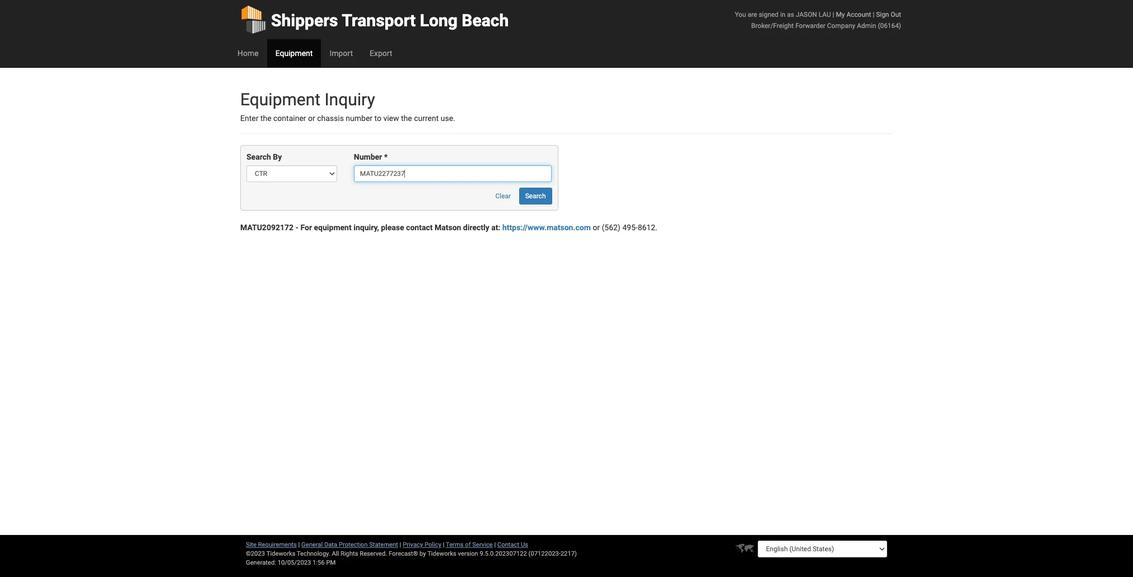 Task type: vqa. For each thing, say whether or not it's contained in the screenshot.
the right search
yes



Task type: locate. For each thing, give the bounding box(es) containing it.
directly
[[463, 223, 490, 232]]

equipment down shippers
[[276, 49, 313, 58]]

1 vertical spatial equipment
[[240, 90, 321, 109]]

0 horizontal spatial or
[[308, 114, 315, 123]]

or left chassis
[[308, 114, 315, 123]]

you
[[735, 11, 747, 18]]

the
[[261, 114, 272, 123], [401, 114, 412, 123]]

chassis
[[317, 114, 344, 123]]

privacy policy link
[[403, 541, 442, 549]]

home
[[238, 49, 259, 58]]

equipment inside dropdown button
[[276, 49, 313, 58]]

1 horizontal spatial the
[[401, 114, 412, 123]]

terms
[[446, 541, 464, 549]]

-
[[296, 223, 299, 232]]

number *
[[354, 153, 388, 162]]

| left 'sign'
[[873, 11, 875, 18]]

shippers transport long beach
[[271, 11, 509, 30]]

1 vertical spatial or
[[593, 223, 600, 232]]

equipment up container
[[240, 90, 321, 109]]

https://www.matson.com link
[[503, 223, 591, 232]]

the right view
[[401, 114, 412, 123]]

are
[[748, 11, 758, 18]]

or left (562)
[[593, 223, 600, 232]]

equipment
[[276, 49, 313, 58], [240, 90, 321, 109]]

import button
[[321, 39, 362, 67]]

transport
[[342, 11, 416, 30]]

(06164)
[[879, 22, 902, 30]]

at:
[[492, 223, 501, 232]]

495-
[[623, 223, 638, 232]]

tideworks
[[428, 550, 457, 558]]

equipment inside equipment inquiry enter the container or chassis number to view the current use.
[[240, 90, 321, 109]]

search right clear button
[[526, 192, 546, 200]]

search button
[[519, 188, 552, 205]]

export
[[370, 49, 393, 58]]

shippers transport long beach link
[[240, 0, 509, 39]]

1 horizontal spatial or
[[593, 223, 600, 232]]

matson
[[435, 223, 462, 232]]

or
[[308, 114, 315, 123], [593, 223, 600, 232]]

protection
[[339, 541, 368, 549]]

| up 9.5.0.202307122
[[495, 541, 496, 549]]

us
[[521, 541, 529, 549]]

version
[[458, 550, 479, 558]]

search for search
[[526, 192, 546, 200]]

use.
[[441, 114, 456, 123]]

container
[[274, 114, 306, 123]]

service
[[473, 541, 493, 549]]

or inside equipment inquiry enter the container or chassis number to view the current use.
[[308, 114, 315, 123]]

broker/freight
[[752, 22, 794, 30]]

equipment
[[314, 223, 352, 232]]

of
[[465, 541, 471, 549]]

in
[[781, 11, 786, 18]]

sign
[[877, 11, 890, 18]]

for
[[301, 223, 312, 232]]

contact
[[406, 223, 433, 232]]

search by
[[247, 153, 282, 162]]

|
[[833, 11, 835, 18], [873, 11, 875, 18], [299, 541, 300, 549], [400, 541, 401, 549], [443, 541, 445, 549], [495, 541, 496, 549]]

technology.
[[297, 550, 331, 558]]

signed
[[759, 11, 779, 18]]

0 horizontal spatial search
[[247, 153, 271, 162]]

the right enter
[[261, 114, 272, 123]]

search left by
[[247, 153, 271, 162]]

1 the from the left
[[261, 114, 272, 123]]

by
[[273, 153, 282, 162]]

equipment button
[[267, 39, 321, 67]]

statement
[[369, 541, 398, 549]]

2 the from the left
[[401, 114, 412, 123]]

contact
[[498, 541, 520, 549]]

0 vertical spatial or
[[308, 114, 315, 123]]

0 vertical spatial equipment
[[276, 49, 313, 58]]

0 vertical spatial search
[[247, 153, 271, 162]]

equipment inquiry enter the container or chassis number to view the current use.
[[240, 90, 456, 123]]

0 horizontal spatial the
[[261, 114, 272, 123]]

export button
[[362, 39, 401, 67]]

rights
[[341, 550, 358, 558]]

company
[[828, 22, 856, 30]]

1 vertical spatial search
[[526, 192, 546, 200]]

import
[[330, 49, 353, 58]]

lau
[[819, 11, 832, 18]]

site
[[246, 541, 257, 549]]

(562)
[[602, 223, 621, 232]]

search inside button
[[526, 192, 546, 200]]

site requirements | general data protection statement | privacy policy | terms of service | contact us ©2023 tideworks technology. all rights reserved. forecast® by tideworks version 9.5.0.202307122 (07122023-2217) generated: 10/05/2023 1:56 pm
[[246, 541, 577, 567]]

1 horizontal spatial search
[[526, 192, 546, 200]]



Task type: describe. For each thing, give the bounding box(es) containing it.
| up tideworks
[[443, 541, 445, 549]]

equipment for equipment inquiry enter the container or chassis number to view the current use.
[[240, 90, 321, 109]]

*
[[384, 153, 388, 162]]

number
[[346, 114, 373, 123]]

sign out link
[[877, 11, 902, 18]]

(07122023-
[[529, 550, 561, 558]]

long
[[420, 11, 458, 30]]

pm
[[326, 559, 336, 567]]

9.5.0.202307122
[[480, 550, 527, 558]]

data
[[324, 541, 337, 549]]

my
[[837, 11, 845, 18]]

matu2092172
[[240, 223, 294, 232]]

1:56
[[313, 559, 325, 567]]

out
[[891, 11, 902, 18]]

inquiry,
[[354, 223, 379, 232]]

inquiry
[[325, 90, 375, 109]]

| up forecast®
[[400, 541, 401, 549]]

to
[[375, 114, 382, 123]]

privacy
[[403, 541, 423, 549]]

clear
[[496, 192, 511, 200]]

admin
[[858, 22, 877, 30]]

terms of service link
[[446, 541, 493, 549]]

policy
[[425, 541, 442, 549]]

10/05/2023
[[278, 559, 311, 567]]

reserved.
[[360, 550, 387, 558]]

as
[[788, 11, 795, 18]]

beach
[[462, 11, 509, 30]]

forwarder
[[796, 22, 826, 30]]

jason
[[796, 11, 818, 18]]

contact us link
[[498, 541, 529, 549]]

https://www.matson.com
[[503, 223, 591, 232]]

equipment for equipment
[[276, 49, 313, 58]]

| left my
[[833, 11, 835, 18]]

| left general
[[299, 541, 300, 549]]

number
[[354, 153, 382, 162]]

site requirements link
[[246, 541, 297, 549]]

my account link
[[837, 11, 872, 18]]

you are signed in as jason lau | my account | sign out broker/freight forwarder company admin (06164)
[[735, 11, 902, 30]]

8612.
[[638, 223, 658, 232]]

general data protection statement link
[[302, 541, 398, 549]]

requirements
[[258, 541, 297, 549]]

generated:
[[246, 559, 276, 567]]

search for search by
[[247, 153, 271, 162]]

matu2092172 - for equipment inquiry, please contact matson directly at: https://www.matson.com or (562) 495-8612.
[[240, 223, 658, 232]]

by
[[420, 550, 426, 558]]

view
[[384, 114, 399, 123]]

all
[[332, 550, 339, 558]]

©2023 tideworks
[[246, 550, 296, 558]]

please
[[381, 223, 404, 232]]

enter
[[240, 114, 259, 123]]

general
[[302, 541, 323, 549]]

home button
[[229, 39, 267, 67]]

shippers
[[271, 11, 338, 30]]

Number * text field
[[354, 166, 552, 182]]

clear button
[[490, 188, 517, 205]]

2217)
[[561, 550, 577, 558]]

forecast®
[[389, 550, 418, 558]]

account
[[847, 11, 872, 18]]

current
[[414, 114, 439, 123]]



